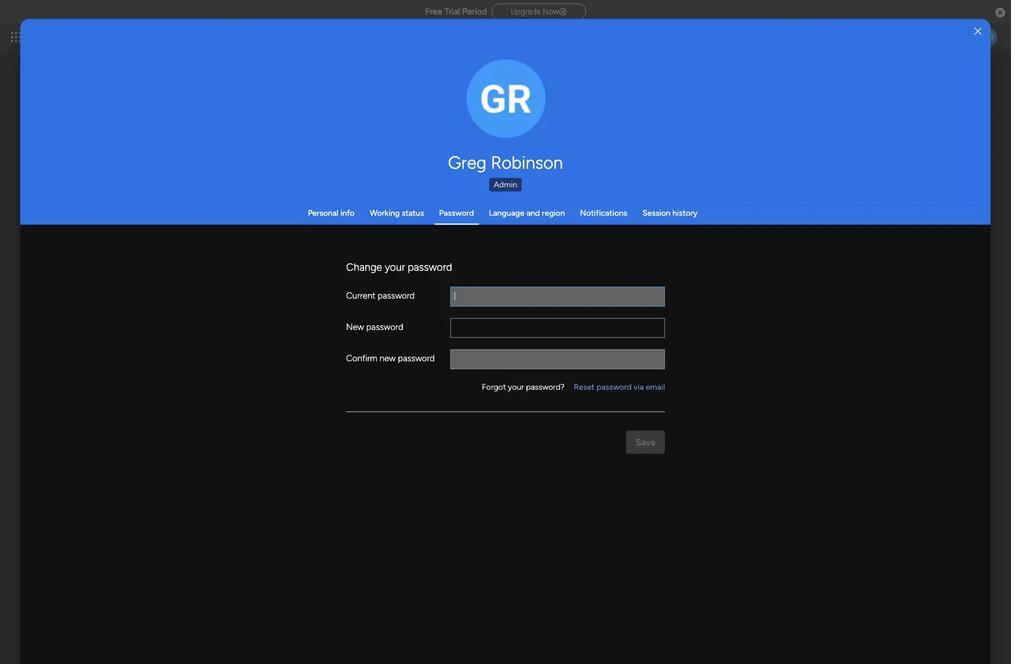 Task type: describe. For each thing, give the bounding box(es) containing it.
password for current password
[[378, 290, 415, 301]]

greg robinson
[[448, 152, 563, 173]]

notifications link
[[580, 208, 628, 217]]

change for change your password
[[346, 260, 382, 273]]

change profile picture
[[481, 105, 531, 123]]

current
[[346, 290, 376, 301]]

greg robinson button
[[346, 152, 665, 173]]

session history
[[643, 208, 698, 217]]

password for reset password via email
[[597, 382, 632, 391]]

reset password via email
[[574, 382, 665, 391]]

working
[[370, 208, 400, 217]]

reset password via email link
[[574, 381, 665, 393]]

change your password
[[346, 260, 452, 273]]

Current password password field
[[451, 286, 665, 306]]

1 1 image from the left
[[817, 24, 827, 37]]

email
[[646, 382, 665, 391]]

password link
[[439, 208, 474, 217]]

free trial period
[[425, 6, 487, 17]]

session history link
[[643, 208, 698, 217]]

New password password field
[[451, 318, 665, 338]]

personal info
[[308, 208, 355, 217]]

notifications
[[580, 208, 628, 217]]

close image
[[975, 27, 982, 36]]

select product image
[[10, 31, 22, 43]]

reset
[[574, 382, 595, 391]]

forgot your password?
[[482, 382, 565, 391]]

new password
[[346, 322, 403, 332]]

forgot
[[482, 382, 506, 391]]

dapulse rightstroke image
[[559, 8, 567, 16]]

dapulse close image
[[996, 7, 1006, 19]]

password
[[439, 208, 474, 217]]

password for new password
[[366, 322, 403, 332]]

trial
[[445, 6, 460, 17]]

confirm
[[346, 353, 378, 363]]



Task type: vqa. For each thing, say whether or not it's contained in the screenshot.
info
yes



Task type: locate. For each thing, give the bounding box(es) containing it.
1 horizontal spatial 1 image
[[842, 24, 853, 37]]

2 1 image from the left
[[842, 24, 853, 37]]

greg
[[448, 152, 487, 173]]

your for change
[[385, 260, 405, 273]]

period
[[462, 6, 487, 17]]

picture
[[494, 115, 518, 123]]

change profile picture button
[[467, 59, 545, 138]]

change
[[481, 105, 507, 113], [346, 260, 382, 273]]

working status link
[[370, 208, 424, 217]]

history
[[673, 208, 698, 217]]

admin
[[494, 179, 517, 189]]

change up current
[[346, 260, 382, 273]]

your
[[385, 260, 405, 273], [508, 382, 524, 391]]

language and region link
[[489, 208, 565, 217]]

confirm new password
[[346, 353, 435, 363]]

your right forgot
[[508, 382, 524, 391]]

and
[[527, 208, 540, 217]]

free
[[425, 6, 442, 17]]

session
[[643, 208, 671, 217]]

1 image
[[817, 24, 827, 37], [842, 24, 853, 37]]

current password
[[346, 290, 415, 301]]

region
[[542, 208, 565, 217]]

language
[[489, 208, 525, 217]]

info
[[341, 208, 355, 217]]

via
[[634, 382, 644, 391]]

upgrade now link
[[492, 3, 586, 20]]

1 horizontal spatial your
[[508, 382, 524, 391]]

upgrade now
[[511, 7, 559, 16]]

change inside change profile picture
[[481, 105, 507, 113]]

language and region
[[489, 208, 565, 217]]

password?
[[526, 382, 565, 391]]

profile
[[509, 105, 531, 113]]

0 horizontal spatial 1 image
[[817, 24, 827, 37]]

1 vertical spatial change
[[346, 260, 382, 273]]

greg robinson image
[[979, 28, 998, 46]]

change for change profile picture
[[481, 105, 507, 113]]

your up current password
[[385, 260, 405, 273]]

status
[[402, 208, 424, 217]]

0 vertical spatial your
[[385, 260, 405, 273]]

new
[[346, 322, 364, 332]]

0 vertical spatial change
[[481, 105, 507, 113]]

working status
[[370, 208, 424, 217]]

change up 'picture'
[[481, 105, 507, 113]]

new
[[380, 353, 396, 363]]

1 vertical spatial your
[[508, 382, 524, 391]]

personal
[[308, 208, 339, 217]]

now
[[543, 7, 559, 16]]

Confirm new password password field
[[451, 349, 665, 369]]

0 horizontal spatial your
[[385, 260, 405, 273]]

1 horizontal spatial change
[[481, 105, 507, 113]]

password
[[408, 260, 452, 273], [378, 290, 415, 301], [366, 322, 403, 332], [398, 353, 435, 363], [597, 382, 632, 391]]

personal info link
[[308, 208, 355, 217]]

upgrade
[[511, 7, 541, 16]]

0 horizontal spatial change
[[346, 260, 382, 273]]

robinson
[[491, 152, 563, 173]]

your for forgot
[[508, 382, 524, 391]]



